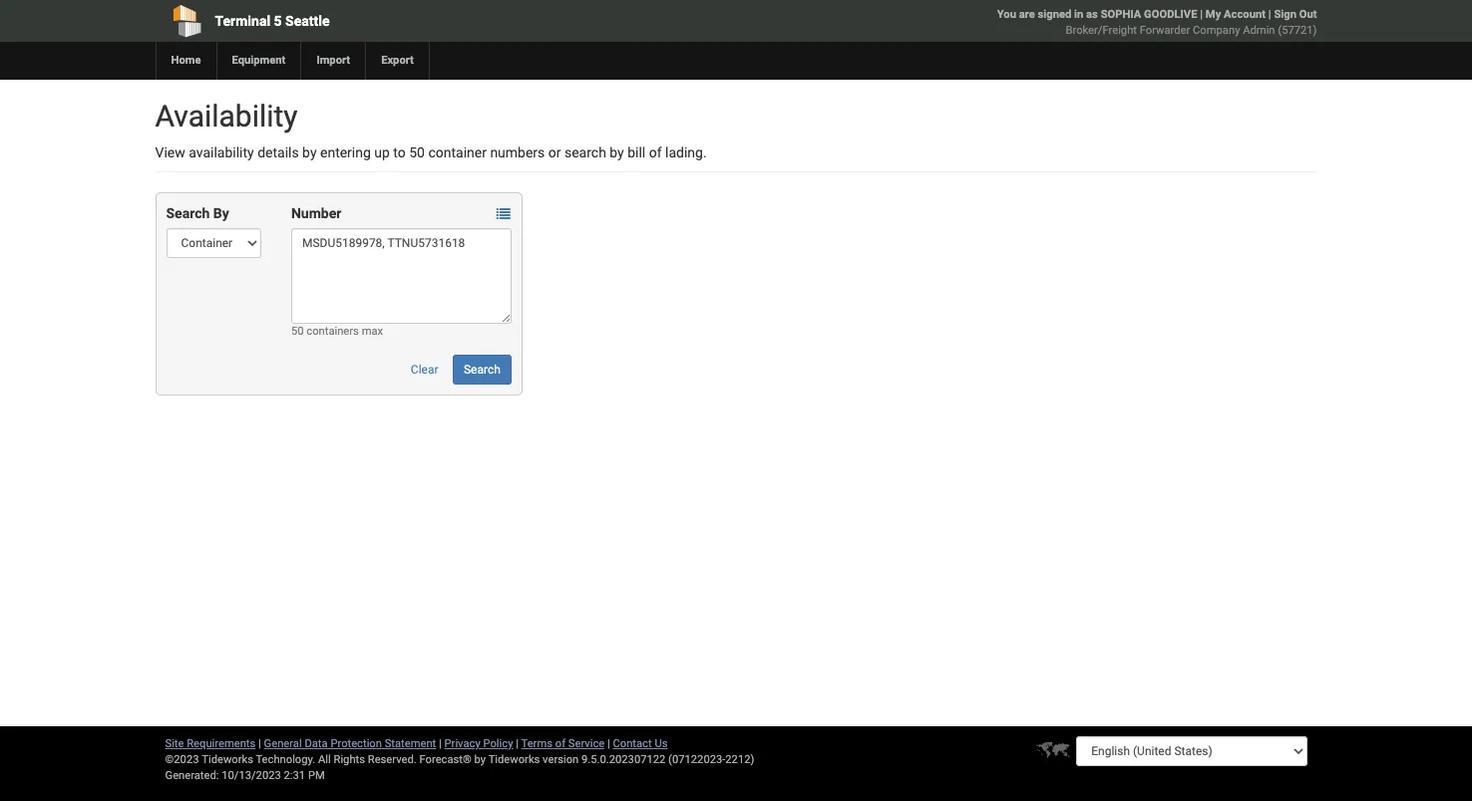 Task type: locate. For each thing, give the bounding box(es) containing it.
| left my at the right top of the page
[[1200, 8, 1203, 21]]

out
[[1299, 8, 1317, 21]]

home
[[171, 54, 201, 67]]

of up version on the left bottom of the page
[[555, 738, 566, 751]]

to
[[393, 145, 406, 161]]

protection
[[330, 738, 382, 751]]

©2023 tideworks
[[165, 754, 253, 767]]

|
[[1200, 8, 1203, 21], [1268, 8, 1271, 21], [258, 738, 261, 751], [439, 738, 442, 751], [516, 738, 519, 751], [607, 738, 610, 751]]

by
[[213, 205, 229, 221]]

import link
[[301, 42, 365, 80]]

pm
[[308, 770, 325, 783]]

sophia
[[1101, 8, 1141, 21]]

2212)
[[725, 754, 754, 767]]

1 vertical spatial 50
[[291, 325, 304, 338]]

0 horizontal spatial by
[[302, 145, 317, 161]]

terminal
[[215, 13, 270, 29]]

generated:
[[165, 770, 219, 783]]

1 vertical spatial search
[[464, 363, 501, 377]]

| up 9.5.0.202307122
[[607, 738, 610, 751]]

containers
[[306, 325, 359, 338]]

50 right to
[[409, 145, 425, 161]]

privacy policy link
[[444, 738, 513, 751]]

Number text field
[[291, 228, 511, 324]]

search button
[[453, 355, 511, 385]]

search for search by
[[166, 205, 210, 221]]

0 horizontal spatial of
[[555, 738, 566, 751]]

general data protection statement link
[[264, 738, 436, 751]]

50 left "containers" at the top left of the page
[[291, 325, 304, 338]]

forwarder
[[1140, 24, 1190, 37]]

search inside button
[[464, 363, 501, 377]]

privacy
[[444, 738, 480, 751]]

search for search
[[464, 363, 501, 377]]

by
[[302, 145, 317, 161], [610, 145, 624, 161], [474, 754, 486, 767]]

signed
[[1038, 8, 1071, 21]]

equipment
[[232, 54, 286, 67]]

service
[[568, 738, 605, 751]]

you
[[997, 8, 1016, 21]]

0 horizontal spatial search
[[166, 205, 210, 221]]

search by
[[166, 205, 229, 221]]

rights
[[334, 754, 365, 767]]

broker/freight
[[1066, 24, 1137, 37]]

1 vertical spatial of
[[555, 738, 566, 751]]

by left bill at the left of the page
[[610, 145, 624, 161]]

search right clear "button"
[[464, 363, 501, 377]]

statement
[[385, 738, 436, 751]]

search left the by
[[166, 205, 210, 221]]

50
[[409, 145, 425, 161], [291, 325, 304, 338]]

by right details
[[302, 145, 317, 161]]

sign out link
[[1274, 8, 1317, 21]]

site
[[165, 738, 184, 751]]

search
[[564, 145, 606, 161]]

1 horizontal spatial 50
[[409, 145, 425, 161]]

show list image
[[496, 208, 510, 222]]

0 horizontal spatial 50
[[291, 325, 304, 338]]

of right bill at the left of the page
[[649, 145, 662, 161]]

site requirements | general data protection statement | privacy policy | terms of service | contact us ©2023 tideworks technology. all rights reserved. forecast® by tideworks version 9.5.0.202307122 (07122023-2212) generated: 10/13/2023 2:31 pm
[[165, 738, 754, 783]]

1 horizontal spatial by
[[474, 754, 486, 767]]

2 horizontal spatial by
[[610, 145, 624, 161]]

availability
[[155, 99, 298, 134]]

as
[[1086, 8, 1098, 21]]

number
[[291, 205, 341, 221]]

search
[[166, 205, 210, 221], [464, 363, 501, 377]]

lading.
[[665, 145, 707, 161]]

of inside site requirements | general data protection statement | privacy policy | terms of service | contact us ©2023 tideworks technology. all rights reserved. forecast® by tideworks version 9.5.0.202307122 (07122023-2212) generated: 10/13/2023 2:31 pm
[[555, 738, 566, 751]]

clear
[[411, 363, 438, 377]]

0 vertical spatial search
[[166, 205, 210, 221]]

1 horizontal spatial search
[[464, 363, 501, 377]]

or
[[548, 145, 561, 161]]

by down privacy policy link
[[474, 754, 486, 767]]

5
[[274, 13, 282, 29]]

terms of service link
[[521, 738, 605, 751]]

technology.
[[256, 754, 315, 767]]

us
[[655, 738, 668, 751]]

0 vertical spatial of
[[649, 145, 662, 161]]

up
[[374, 145, 390, 161]]

you are signed in as sophia goodlive | my account | sign out broker/freight forwarder company admin (57721)
[[997, 8, 1317, 37]]

my account link
[[1206, 8, 1266, 21]]

of
[[649, 145, 662, 161], [555, 738, 566, 751]]

entering
[[320, 145, 371, 161]]

all
[[318, 754, 331, 767]]

import
[[317, 54, 350, 67]]

policy
[[483, 738, 513, 751]]



Task type: vqa. For each thing, say whether or not it's contained in the screenshot.
have on the left of the page
no



Task type: describe. For each thing, give the bounding box(es) containing it.
home link
[[155, 42, 216, 80]]

seattle
[[285, 13, 330, 29]]

company
[[1193, 24, 1240, 37]]

by inside site requirements | general data protection statement | privacy policy | terms of service | contact us ©2023 tideworks technology. all rights reserved. forecast® by tideworks version 9.5.0.202307122 (07122023-2212) generated: 10/13/2023 2:31 pm
[[474, 754, 486, 767]]

contact
[[613, 738, 652, 751]]

requirements
[[187, 738, 256, 751]]

data
[[305, 738, 328, 751]]

| up tideworks
[[516, 738, 519, 751]]

admin
[[1243, 24, 1275, 37]]

are
[[1019, 8, 1035, 21]]

| left general
[[258, 738, 261, 751]]

account
[[1224, 8, 1266, 21]]

view availability details by entering up to 50 container numbers or search by bill of lading.
[[155, 145, 707, 161]]

general
[[264, 738, 302, 751]]

view
[[155, 145, 185, 161]]

9.5.0.202307122
[[581, 754, 666, 767]]

0 vertical spatial 50
[[409, 145, 425, 161]]

bill
[[628, 145, 646, 161]]

tideworks
[[488, 754, 540, 767]]

(07122023-
[[668, 754, 725, 767]]

50 containers max
[[291, 325, 383, 338]]

goodlive
[[1144, 8, 1197, 21]]

in
[[1074, 8, 1083, 21]]

terminal 5 seattle link
[[155, 0, 622, 42]]

contact us link
[[613, 738, 668, 751]]

details
[[257, 145, 299, 161]]

my
[[1206, 8, 1221, 21]]

forecast®
[[419, 754, 472, 767]]

export
[[381, 54, 414, 67]]

reserved.
[[368, 754, 417, 767]]

terms
[[521, 738, 553, 751]]

terminal 5 seattle
[[215, 13, 330, 29]]

| up forecast®
[[439, 738, 442, 751]]

sign
[[1274, 8, 1296, 21]]

equipment link
[[216, 42, 301, 80]]

export link
[[365, 42, 429, 80]]

| left sign
[[1268, 8, 1271, 21]]

1 horizontal spatial of
[[649, 145, 662, 161]]

container
[[428, 145, 487, 161]]

2:31
[[284, 770, 305, 783]]

(57721)
[[1278, 24, 1317, 37]]

10/13/2023
[[222, 770, 281, 783]]

site requirements link
[[165, 738, 256, 751]]

max
[[362, 325, 383, 338]]

availability
[[189, 145, 254, 161]]

version
[[543, 754, 579, 767]]

numbers
[[490, 145, 545, 161]]

clear button
[[400, 355, 449, 385]]



